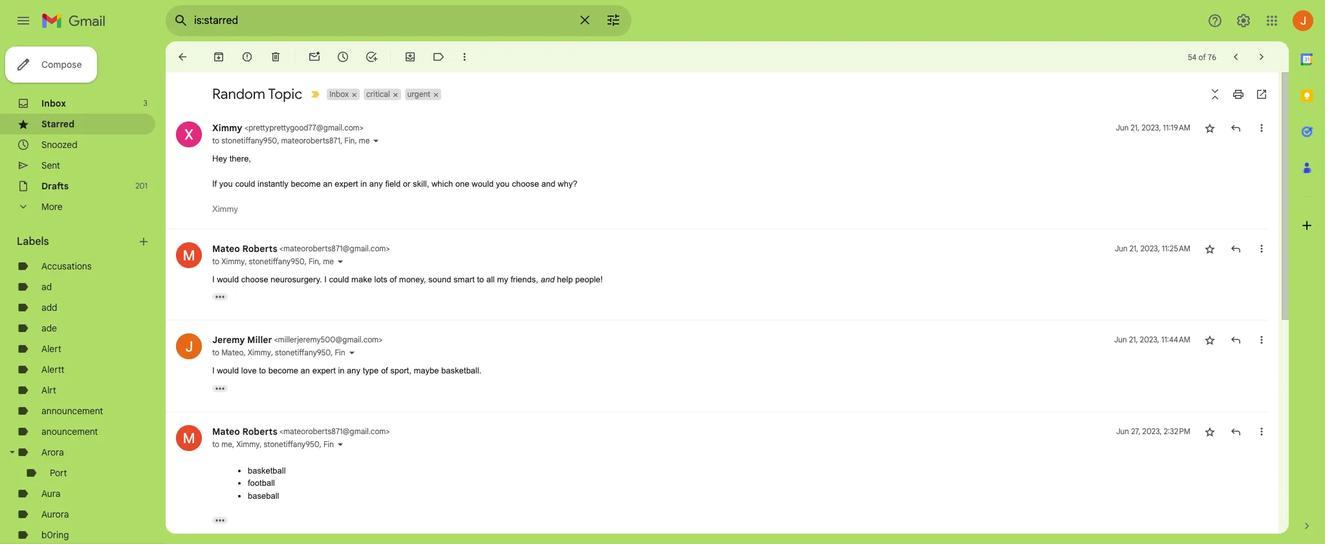 Task type: vqa. For each thing, say whether or not it's contained in the screenshot.
Ximmy "Mateo"
yes



Task type: describe. For each thing, give the bounding box(es) containing it.
millerjeremy500@gmail.com
[[278, 335, 379, 345]]

show details image for miller
[[348, 350, 356, 357]]

2 vertical spatial me
[[221, 440, 232, 450]]

> for to ximmy , stonetiffany950 , fin , me
[[386, 244, 390, 253]]

0 horizontal spatial could
[[235, 179, 255, 189]]

ad link
[[41, 282, 52, 293]]

ximmy cell
[[212, 122, 364, 134]]

inbox for inbox button
[[330, 89, 349, 99]]

mateoroberts871
[[281, 136, 341, 146]]

all
[[487, 275, 495, 284]]

1 vertical spatial mateo
[[221, 348, 244, 358]]

show trimmed content image for jeremy
[[212, 385, 228, 393]]

starred
[[41, 118, 75, 130]]

stonetiffany950 up basketball on the bottom left of the page
[[264, 440, 320, 450]]

not starred image for jun 21, 2023, 11:25 am
[[1204, 242, 1217, 255]]

type
[[363, 366, 379, 376]]

any for type
[[347, 366, 361, 376]]

54
[[1188, 52, 1197, 62]]

alrt
[[41, 385, 56, 397]]

basketball.
[[441, 366, 482, 376]]

21, for roberts
[[1130, 244, 1139, 253]]

report spam image
[[241, 50, 254, 63]]

basketball
[[248, 466, 286, 476]]

people!
[[575, 275, 603, 284]]

mateo for ximmy
[[212, 243, 240, 255]]

arora link
[[41, 447, 64, 459]]

gmail image
[[41, 8, 112, 34]]

maybe
[[414, 366, 439, 376]]

11:25 am
[[1162, 244, 1191, 253]]

if
[[212, 179, 217, 189]]

roberts for ximmy
[[242, 426, 278, 438]]

to for to mateo , ximmy , stonetiffany950 , fin
[[212, 348, 219, 358]]

to mateo , ximmy , stonetiffany950 , fin
[[212, 348, 345, 358]]

21, for <
[[1131, 123, 1140, 133]]

jun for jun 21, 2023, 11:19 am
[[1116, 123, 1129, 133]]

accusations link
[[41, 261, 92, 272]]

21, for miller
[[1129, 335, 1138, 345]]

mateo roberts < mateoroberts871@gmail.com > for fin
[[212, 243, 390, 255]]

clear search image
[[572, 7, 598, 33]]

my
[[497, 275, 509, 284]]

search mail image
[[170, 9, 193, 32]]

sound
[[429, 275, 451, 284]]

mateo for me
[[212, 426, 240, 438]]

jun 21, 2023, 11:19 am cell
[[1116, 122, 1191, 135]]

accusations
[[41, 261, 92, 272]]

not starred checkbox for <
[[1204, 122, 1217, 135]]

fin down millerjeremy500@gmail.com
[[335, 348, 345, 358]]

smart
[[454, 275, 475, 284]]

or
[[403, 179, 411, 189]]

jun for jun 21, 2023, 11:25 am
[[1115, 244, 1128, 253]]

2023, for 11:25 am
[[1141, 244, 1160, 253]]

stonetiffany950 up there,
[[221, 136, 277, 146]]

random topic
[[212, 85, 302, 103]]

show details image for roberts
[[337, 258, 344, 266]]

become for to
[[268, 366, 298, 376]]

mateo roberts < mateoroberts871@gmail.com > for stonetiffany950
[[212, 426, 390, 438]]

labels heading
[[17, 236, 137, 249]]

anouncement link
[[41, 427, 98, 438]]

not starred checkbox for miller
[[1204, 334, 1217, 347]]

stonetiffany950 up neurosurgery.
[[249, 257, 305, 266]]

alert link
[[41, 344, 61, 355]]

expert for type
[[312, 366, 336, 376]]

drafts link
[[41, 181, 69, 192]]

why?
[[558, 179, 578, 189]]

more
[[41, 201, 62, 213]]

friends,
[[511, 275, 538, 284]]

ad
[[41, 282, 52, 293]]

2023, for 11:19 am
[[1142, 123, 1162, 133]]

fin right mateoroberts871
[[345, 136, 355, 146]]

1 you from the left
[[219, 179, 233, 189]]

topic
[[268, 85, 302, 103]]

add
[[41, 302, 57, 314]]

baseball
[[248, 492, 279, 501]]

me for <
[[359, 136, 370, 146]]

alrt link
[[41, 385, 56, 397]]

to ximmy , stonetiffany950 , fin , me
[[212, 257, 334, 266]]

3
[[143, 98, 148, 108]]

b0ring link
[[41, 530, 69, 542]]

< for ximmy
[[280, 244, 283, 253]]

to stonetiffany950 , mateoroberts871 , fin , me
[[212, 136, 370, 146]]

ade
[[41, 323, 57, 335]]

show details image for <
[[372, 137, 380, 145]]

aura link
[[41, 489, 61, 500]]

critical
[[366, 89, 390, 99]]

< for me
[[280, 427, 283, 437]]

hey
[[212, 154, 227, 164]]

1 horizontal spatial of
[[390, 275, 397, 284]]

1 vertical spatial and
[[541, 275, 555, 284]]

54 of 76
[[1188, 52, 1217, 62]]

advanced search options image
[[601, 7, 627, 33]]

2 you from the left
[[496, 179, 510, 189]]

critical button
[[364, 89, 391, 100]]

compose button
[[5, 47, 97, 83]]

arora
[[41, 447, 64, 459]]

mateo roberts cell for stonetiffany950
[[212, 426, 390, 438]]

mateo roberts cell for fin
[[212, 243, 390, 255]]

lots
[[374, 275, 388, 284]]

snoozed link
[[41, 139, 77, 151]]

anouncement
[[41, 427, 98, 438]]

snoozed
[[41, 139, 77, 151]]

expert for field
[[335, 179, 358, 189]]

b0ring
[[41, 530, 69, 542]]

hey there,
[[212, 154, 251, 164]]

alert
[[41, 344, 61, 355]]

2 vertical spatial of
[[381, 366, 388, 376]]

which
[[432, 179, 453, 189]]

more button
[[0, 197, 155, 217]]

miller
[[247, 335, 272, 346]]

compose
[[41, 59, 82, 71]]

would for i would choose neurosurgery. i could make lots of money, sound smart to all my friends, and help people!
[[217, 275, 239, 284]]

add link
[[41, 302, 57, 314]]

alertt link
[[41, 364, 64, 376]]

ximmy up hey there,
[[212, 122, 243, 134]]

sent
[[41, 160, 60, 172]]

jun for jun 21, 2023, 11:44 am
[[1115, 335, 1127, 345]]

labels
[[17, 236, 49, 249]]

sent link
[[41, 160, 60, 172]]

sport,
[[391, 366, 412, 376]]

newer image
[[1230, 50, 1243, 63]]



Task type: locate. For each thing, give the bounding box(es) containing it.
mateoroberts871@gmail.com for to me , ximmy , stonetiffany950 , fin
[[283, 427, 386, 437]]

1 horizontal spatial in
[[361, 179, 367, 189]]

inbox up starred link
[[41, 98, 66, 109]]

port
[[50, 468, 67, 480]]

aurora
[[41, 509, 69, 521]]

become for instantly
[[291, 179, 321, 189]]

None search field
[[166, 5, 632, 36]]

in left "field"
[[361, 179, 367, 189]]

jun left 11:44 am
[[1115, 335, 1127, 345]]

1 vertical spatial show trimmed content image
[[212, 518, 228, 525]]

jeremy miller cell
[[212, 335, 383, 346]]

< inside ximmy < prettyprettygood77@gmail.com >
[[245, 123, 248, 133]]

not starred checkbox for roberts
[[1204, 242, 1217, 255]]

1 horizontal spatial an
[[323, 179, 333, 189]]

1 horizontal spatial show details image
[[348, 350, 356, 357]]

not starred checkbox right 11:44 am
[[1204, 334, 1217, 347]]

0 vertical spatial mateo
[[212, 243, 240, 255]]

to me , ximmy , stonetiffany950 , fin
[[212, 440, 334, 450]]

1 vertical spatial in
[[338, 366, 345, 376]]

1 vertical spatial could
[[329, 275, 349, 284]]

< up the to ximmy , stonetiffany950 , fin , me
[[280, 244, 283, 253]]

not starred image for jun 27, 2023, 2:32 pm
[[1204, 426, 1217, 439]]

> for to mateo , ximmy , stonetiffany950 , fin
[[379, 335, 383, 345]]

become right the instantly
[[291, 179, 321, 189]]

2 show trimmed content image from the top
[[212, 518, 228, 525]]

skill,
[[413, 179, 429, 189]]

mateoroberts871@gmail.com up make
[[283, 244, 386, 253]]

of
[[1199, 52, 1206, 62], [390, 275, 397, 284], [381, 366, 388, 376]]

21, left 11:19 am
[[1131, 123, 1140, 133]]

snooze image
[[337, 50, 350, 63]]

port link
[[50, 468, 67, 480]]

jun inside jun 21, 2023, 11:19 am cell
[[1116, 123, 1129, 133]]

jun 27, 2023, 2:32 pm cell
[[1117, 426, 1191, 439]]

i right neurosurgery.
[[324, 275, 327, 284]]

instantly
[[258, 179, 289, 189]]

jun inside jun 27, 2023, 2:32 pm cell
[[1117, 427, 1130, 437]]

show trimmed content image for mateo
[[212, 518, 228, 525]]

ximmy down "miller"
[[248, 348, 271, 358]]

1 vertical spatial roberts
[[242, 426, 278, 438]]

1 not starred image from the top
[[1204, 122, 1217, 135]]

would left the 'love' on the bottom of page
[[217, 366, 239, 376]]

Search mail text field
[[194, 14, 570, 27]]

mateo roberts cell
[[212, 243, 390, 255], [212, 426, 390, 438]]

2 mateo roberts cell from the top
[[212, 426, 390, 438]]

in for type
[[338, 366, 345, 376]]

1 vertical spatial expert
[[312, 366, 336, 376]]

any
[[369, 179, 383, 189], [347, 366, 361, 376]]

mateoroberts871@gmail.com up show details icon
[[283, 427, 386, 437]]

not starred image
[[1204, 334, 1217, 347]]

mateo down jeremy
[[221, 348, 244, 358]]

1 vertical spatial would
[[217, 275, 239, 284]]

an for to
[[301, 366, 310, 376]]

not starred checkbox right 11:25 am
[[1204, 242, 1217, 255]]

1 vertical spatial an
[[301, 366, 310, 376]]

to
[[212, 136, 219, 146], [212, 257, 219, 266], [477, 275, 484, 284], [212, 348, 219, 358], [259, 366, 266, 376], [212, 440, 219, 450]]

stonetiffany950
[[221, 136, 277, 146], [249, 257, 305, 266], [275, 348, 331, 358], [264, 440, 320, 450]]

could left make
[[329, 275, 349, 284]]

1 vertical spatial choose
[[241, 275, 268, 284]]

of left 76
[[1199, 52, 1206, 62]]

ximmy < prettyprettygood77@gmail.com >
[[212, 122, 364, 134]]

an for instantly
[[323, 179, 333, 189]]

mateo roberts < mateoroberts871@gmail.com > up the to ximmy , stonetiffany950 , fin , me
[[212, 243, 390, 255]]

> inside "jeremy miller < millerjeremy500@gmail.com >"
[[379, 335, 383, 345]]

1 vertical spatial not starred checkbox
[[1204, 242, 1217, 255]]

2 vertical spatial would
[[217, 366, 239, 376]]

more image
[[458, 50, 471, 63]]

0 horizontal spatial any
[[347, 366, 361, 376]]

fin up neurosurgery.
[[309, 257, 319, 266]]

not starred image
[[1204, 122, 1217, 135], [1204, 242, 1217, 255], [1204, 426, 1217, 439]]

football
[[248, 479, 275, 489]]

i down jeremy
[[212, 366, 215, 376]]

inbox for inbox link at top left
[[41, 98, 66, 109]]

not starred image right 11:19 am
[[1204, 122, 1217, 135]]

jun inside the jun 21, 2023, 11:44 am cell
[[1115, 335, 1127, 345]]

move to inbox image
[[404, 50, 417, 63]]

2:32 pm
[[1164, 427, 1191, 437]]

1 vertical spatial show details image
[[337, 258, 344, 266]]

0 vertical spatial mateo roberts < mateoroberts871@gmail.com >
[[212, 243, 390, 255]]

Not starred checkbox
[[1204, 122, 1217, 135], [1204, 242, 1217, 255], [1204, 334, 1217, 347]]

1 not starred checkbox from the top
[[1204, 122, 1217, 135]]

roberts for stonetiffany950
[[242, 243, 278, 255]]

roberts
[[242, 243, 278, 255], [242, 426, 278, 438]]

main menu image
[[16, 13, 31, 28]]

not starred image right 2:32 pm
[[1204, 426, 1217, 439]]

jeremy
[[212, 335, 245, 346]]

not starred image right 11:25 am
[[1204, 242, 1217, 255]]

expert left "field"
[[335, 179, 358, 189]]

jun 21, 2023, 11:25 am cell
[[1115, 242, 1191, 255]]

love
[[241, 366, 257, 376]]

jun 21, 2023, 11:44 am cell
[[1115, 334, 1191, 347]]

i for choose
[[212, 275, 215, 284]]

to for to me , ximmy , stonetiffany950 , fin
[[212, 440, 219, 450]]

2023, left 11:19 am
[[1142, 123, 1162, 133]]

< inside "jeremy miller < millerjeremy500@gmail.com >"
[[274, 335, 278, 345]]

21, left 11:44 am
[[1129, 335, 1138, 345]]

make
[[352, 275, 372, 284]]

choose left 'why?'
[[512, 179, 539, 189]]

mateo
[[212, 243, 240, 255], [221, 348, 244, 358], [212, 426, 240, 438]]

21, left 11:25 am
[[1130, 244, 1139, 253]]

of right the type
[[381, 366, 388, 376]]

older image
[[1256, 50, 1269, 63]]

2 not starred image from the top
[[1204, 242, 1217, 255]]

inbox inside inbox button
[[330, 89, 349, 99]]

jun left 11:19 am
[[1116, 123, 1129, 133]]

1 mateoroberts871@gmail.com from the top
[[283, 244, 386, 253]]

2023, for 11:44 am
[[1140, 335, 1160, 345]]

jun left 27,
[[1117, 427, 1130, 437]]

starred link
[[41, 118, 75, 130]]

0 vertical spatial would
[[472, 179, 494, 189]]

would up show trimmed content icon
[[217, 275, 239, 284]]

2 vertical spatial not starred image
[[1204, 426, 1217, 439]]

jun left 11:25 am
[[1115, 244, 1128, 253]]

2 vertical spatial mateo
[[212, 426, 240, 438]]

in for field
[[361, 179, 367, 189]]

any left "field"
[[369, 179, 383, 189]]

jun 21, 2023, 11:25 am
[[1115, 244, 1191, 253]]

2 horizontal spatial show details image
[[372, 137, 380, 145]]

0 vertical spatial 21,
[[1131, 123, 1140, 133]]

0 horizontal spatial show details image
[[337, 258, 344, 266]]

0 horizontal spatial inbox
[[41, 98, 66, 109]]

field
[[385, 179, 401, 189]]

0 vertical spatial in
[[361, 179, 367, 189]]

roberts up to me , ximmy , stonetiffany950 , fin
[[242, 426, 278, 438]]

help
[[557, 275, 573, 284]]

there,
[[230, 154, 251, 164]]

0 vertical spatial me
[[359, 136, 370, 146]]

1 vertical spatial 21,
[[1130, 244, 1139, 253]]

mateoroberts871@gmail.com for to ximmy , stonetiffany950 , fin , me
[[283, 244, 386, 253]]

1 vertical spatial not starred image
[[1204, 242, 1217, 255]]

1 mateo roberts cell from the top
[[212, 243, 390, 255]]

and left help
[[541, 275, 555, 284]]

urgent button
[[405, 89, 432, 100]]

expert
[[335, 179, 358, 189], [312, 366, 336, 376]]

i would choose neurosurgery. i could make lots of money, sound smart to all my friends, and help people!
[[212, 275, 603, 284]]

jun 21, 2023, 11:44 am
[[1115, 335, 1191, 345]]

27,
[[1132, 427, 1141, 437]]

201
[[135, 181, 148, 191]]

money,
[[399, 275, 426, 284]]

2023, left 11:44 am
[[1140, 335, 1160, 345]]

jun 27, 2023, 2:32 pm
[[1117, 427, 1191, 437]]

0 vertical spatial mateoroberts871@gmail.com
[[283, 244, 386, 253]]

0 horizontal spatial me
[[221, 440, 232, 450]]

0 vertical spatial not starred checkbox
[[1204, 122, 1217, 135]]

could down there,
[[235, 179, 255, 189]]

expert down millerjeremy500@gmail.com
[[312, 366, 336, 376]]

0 vertical spatial show details image
[[372, 137, 380, 145]]

could
[[235, 179, 255, 189], [329, 275, 349, 284]]

in left the type
[[338, 366, 345, 376]]

labels navigation
[[0, 41, 166, 545]]

0 horizontal spatial an
[[301, 366, 310, 376]]

21,
[[1131, 123, 1140, 133], [1130, 244, 1139, 253], [1129, 335, 1138, 345]]

would
[[472, 179, 494, 189], [217, 275, 239, 284], [217, 366, 239, 376]]

2 roberts from the top
[[242, 426, 278, 438]]

1 horizontal spatial any
[[369, 179, 383, 189]]

2 mateo roberts < mateoroberts871@gmail.com > from the top
[[212, 426, 390, 438]]

0 horizontal spatial choose
[[241, 275, 268, 284]]

labels image
[[432, 50, 445, 63]]

jun 21, 2023, 11:19 am
[[1116, 123, 1191, 133]]

jun
[[1116, 123, 1129, 133], [1115, 244, 1128, 253], [1115, 335, 1127, 345], [1117, 427, 1130, 437]]

2 horizontal spatial of
[[1199, 52, 1206, 62]]

show details image
[[337, 441, 344, 449]]

mateoroberts871@gmail.com
[[283, 244, 386, 253], [283, 427, 386, 437]]

become
[[291, 179, 321, 189], [268, 366, 298, 376]]

basketball football baseball
[[248, 466, 286, 501]]

1 vertical spatial any
[[347, 366, 361, 376]]

0 vertical spatial an
[[323, 179, 333, 189]]

< up to me , ximmy , stonetiffany950 , fin
[[280, 427, 283, 437]]

0 vertical spatial mateo roberts cell
[[212, 243, 390, 255]]

ximmy down "if"
[[212, 205, 238, 214]]

archive image
[[212, 50, 225, 63]]

me for roberts
[[323, 257, 334, 266]]

2023, left 11:25 am
[[1141, 244, 1160, 253]]

show trimmed content image
[[212, 385, 228, 393], [212, 518, 228, 525]]

in
[[361, 179, 367, 189], [338, 366, 345, 376]]

announcement
[[41, 406, 103, 417]]

1 roberts from the top
[[242, 243, 278, 255]]

2 mateoroberts871@gmail.com from the top
[[283, 427, 386, 437]]

1 vertical spatial of
[[390, 275, 397, 284]]

jun inside jun 21, 2023, 11:25 am cell
[[1115, 244, 1128, 253]]

3 not starred checkbox from the top
[[1204, 334, 1217, 347]]

roberts up the to ximmy , stonetiffany950 , fin , me
[[242, 243, 278, 255]]

mateo roberts cell up to me , ximmy , stonetiffany950 , fin
[[212, 426, 390, 438]]

mateo roberts cell up the to ximmy , stonetiffany950 , fin , me
[[212, 243, 390, 255]]

announcement link
[[41, 406, 103, 417]]

0 horizontal spatial you
[[219, 179, 233, 189]]

aurora link
[[41, 509, 69, 521]]

> for to me , ximmy , stonetiffany950 , fin
[[386, 427, 390, 437]]

back to starred image
[[176, 50, 189, 63]]

tab list
[[1289, 41, 1326, 498]]

i would love to become an expert in any type of sport, maybe basketball.
[[212, 366, 484, 376]]

prettyprettygood77@gmail.com
[[248, 123, 360, 133]]

show trimmed content image
[[212, 294, 228, 301]]

11:44 am
[[1162, 335, 1191, 345]]

fin left show details icon
[[324, 440, 334, 450]]

become down to mateo , ximmy , stonetiffany950 , fin
[[268, 366, 298, 376]]

0 vertical spatial could
[[235, 179, 255, 189]]

2023, for 2:32 pm
[[1143, 427, 1162, 437]]

ximmy up basketball on the bottom left of the page
[[236, 440, 260, 450]]

an down mateoroberts871
[[323, 179, 333, 189]]

1 show trimmed content image from the top
[[212, 385, 228, 393]]

ximmy up show trimmed content icon
[[221, 257, 245, 266]]

jun for jun 27, 2023, 2:32 pm
[[1117, 427, 1130, 437]]

0 vertical spatial and
[[542, 179, 556, 189]]

jeremy miller < millerjeremy500@gmail.com >
[[212, 335, 383, 346]]

list containing ximmy
[[166, 109, 1269, 545]]

aura
[[41, 489, 61, 500]]

mateo up to me , ximmy , stonetiffany950 , fin
[[212, 426, 240, 438]]

an down jeremy miller 'cell' at the bottom left of the page
[[301, 366, 310, 376]]

< up there,
[[245, 123, 248, 133]]

you right one
[[496, 179, 510, 189]]

1 vertical spatial mateo roberts < mateoroberts871@gmail.com >
[[212, 426, 390, 438]]

not starred image for jun 21, 2023, 11:19 am
[[1204, 122, 1217, 135]]

support image
[[1208, 13, 1223, 28]]

mateo roberts < mateoroberts871@gmail.com > up to me , ximmy , stonetiffany950 , fin
[[212, 426, 390, 438]]

2 vertical spatial show details image
[[348, 350, 356, 357]]

0 vertical spatial of
[[1199, 52, 1206, 62]]

1 mateo roberts < mateoroberts871@gmail.com > from the top
[[212, 243, 390, 255]]

i
[[212, 275, 215, 284], [324, 275, 327, 284], [212, 366, 215, 376]]

and left 'why?'
[[542, 179, 556, 189]]

2 vertical spatial not starred checkbox
[[1204, 334, 1217, 347]]

1 horizontal spatial me
[[323, 257, 334, 266]]

76
[[1208, 52, 1217, 62]]

ade link
[[41, 323, 57, 335]]

drafts
[[41, 181, 69, 192]]

settings image
[[1236, 13, 1252, 28]]

i for love
[[212, 366, 215, 376]]

show details image
[[372, 137, 380, 145], [337, 258, 344, 266], [348, 350, 356, 357]]

one
[[455, 179, 470, 189]]

you right "if"
[[219, 179, 233, 189]]

0 horizontal spatial of
[[381, 366, 388, 376]]

1 vertical spatial become
[[268, 366, 298, 376]]

1 horizontal spatial you
[[496, 179, 510, 189]]

1 horizontal spatial could
[[329, 275, 349, 284]]

any for field
[[369, 179, 383, 189]]

1 vertical spatial mateo roberts cell
[[212, 426, 390, 438]]

Not starred checkbox
[[1204, 426, 1217, 439]]

random
[[212, 85, 265, 103]]

neurosurgery.
[[271, 275, 322, 284]]

would right one
[[472, 179, 494, 189]]

2 not starred checkbox from the top
[[1204, 242, 1217, 255]]

0 vertical spatial not starred image
[[1204, 122, 1217, 135]]

0 vertical spatial show trimmed content image
[[212, 385, 228, 393]]

list
[[166, 109, 1269, 545]]

< up to mateo , ximmy , stonetiffany950 , fin
[[274, 335, 278, 345]]

> inside ximmy < prettyprettygood77@gmail.com >
[[360, 123, 364, 133]]

delete image
[[269, 50, 282, 63]]

0 horizontal spatial in
[[338, 366, 345, 376]]

would for i would love to become an expert in any type of sport, maybe basketball.
[[217, 366, 239, 376]]

< for mateo
[[274, 335, 278, 345]]

choose down the to ximmy , stonetiffany950 , fin , me
[[241, 275, 268, 284]]

0 vertical spatial choose
[[512, 179, 539, 189]]

1 horizontal spatial choose
[[512, 179, 539, 189]]

of right 'lots'
[[390, 275, 397, 284]]

mateo roberts < mateoroberts871@gmail.com >
[[212, 243, 390, 255], [212, 426, 390, 438]]

0 vertical spatial become
[[291, 179, 321, 189]]

0 vertical spatial any
[[369, 179, 383, 189]]

and
[[542, 179, 556, 189], [541, 275, 555, 284]]

inbox link
[[41, 98, 66, 109]]

inbox down snooze image
[[330, 89, 349, 99]]

any left the type
[[347, 366, 361, 376]]

ximmy
[[212, 122, 243, 134], [212, 205, 238, 214], [221, 257, 245, 266], [248, 348, 271, 358], [236, 440, 260, 450]]

1 vertical spatial me
[[323, 257, 334, 266]]

urgent
[[408, 89, 431, 99]]

2 vertical spatial 21,
[[1129, 335, 1138, 345]]

not starred checkbox right 11:19 am
[[1204, 122, 1217, 135]]

0 vertical spatial roberts
[[242, 243, 278, 255]]

you
[[219, 179, 233, 189], [496, 179, 510, 189]]

if you could instantly become an expert in any field or skill, which one would you choose and why?
[[212, 179, 580, 189]]

i up show trimmed content icon
[[212, 275, 215, 284]]

add to tasks image
[[365, 50, 378, 63]]

2 horizontal spatial me
[[359, 136, 370, 146]]

11:19 am
[[1164, 123, 1191, 133]]

2023, right 27,
[[1143, 427, 1162, 437]]

1 horizontal spatial inbox
[[330, 89, 349, 99]]

to for to ximmy , stonetiffany950 , fin , me
[[212, 257, 219, 266]]

me
[[359, 136, 370, 146], [323, 257, 334, 266], [221, 440, 232, 450]]

stonetiffany950 down jeremy miller 'cell' at the bottom left of the page
[[275, 348, 331, 358]]

to for to stonetiffany950 , mateoroberts871 , fin , me
[[212, 136, 219, 146]]

1 vertical spatial mateoroberts871@gmail.com
[[283, 427, 386, 437]]

3 not starred image from the top
[[1204, 426, 1217, 439]]

mateo up the to ximmy , stonetiffany950 , fin , me
[[212, 243, 240, 255]]

choose
[[512, 179, 539, 189], [241, 275, 268, 284]]

inbox inside the labels navigation
[[41, 98, 66, 109]]

0 vertical spatial expert
[[335, 179, 358, 189]]



